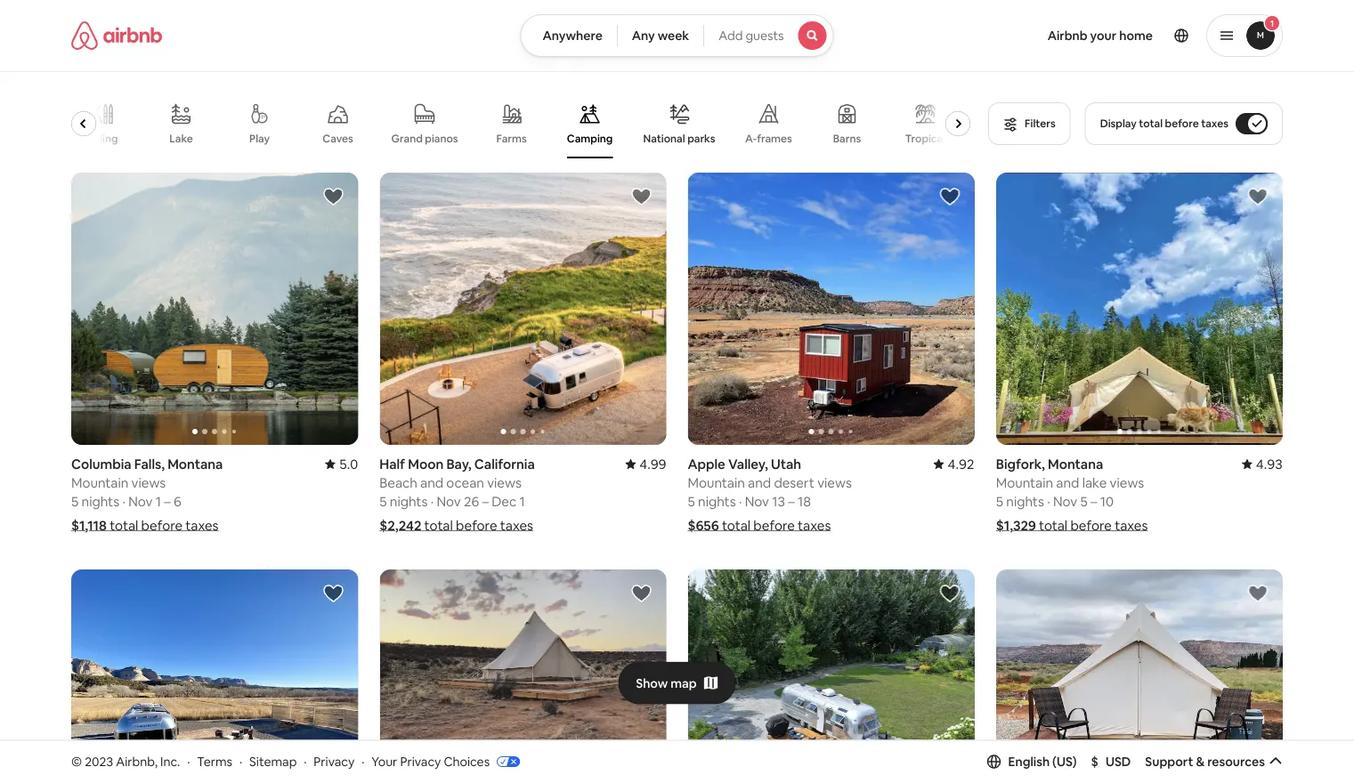Task type: vqa. For each thing, say whether or not it's contained in the screenshot.
second Mo
no



Task type: describe. For each thing, give the bounding box(es) containing it.
mountain for columbia
[[71, 474, 128, 492]]

montana inside bigfork, montana mountain and lake views 5 nights · nov 5 – 10 $1,329 total before taxes
[[1048, 456, 1103, 473]]

inc.
[[160, 754, 180, 770]]

taxes inside columbia falls, montana mountain views 5 nights · nov 1 – 6 $1,118 total before taxes
[[185, 517, 219, 534]]

mountain for apple
[[688, 474, 745, 492]]

show map
[[636, 675, 697, 691]]

map
[[671, 675, 697, 691]]

4.99
[[640, 456, 666, 473]]

grand
[[392, 132, 423, 146]]

nov inside bigfork, montana mountain and lake views 5 nights · nov 5 – 10 $1,329 total before taxes
[[1053, 493, 1077, 510]]

before inside 'half moon bay, california beach and ocean views 5 nights · nov 26 – dec 1 $2,242 total before taxes'
[[456, 517, 497, 534]]

terms
[[197, 754, 232, 770]]

columbia
[[71, 456, 131, 473]]

profile element
[[855, 0, 1283, 71]]

add to wishlist: apple valley, utah image
[[939, 186, 960, 207]]

5 inside columbia falls, montana mountain views 5 nights · nov 1 – 6 $1,118 total before taxes
[[71, 493, 79, 510]]

valley,
[[728, 456, 768, 473]]

total inside 'half moon bay, california beach and ocean views 5 nights · nov 26 – dec 1 $2,242 total before taxes'
[[424, 517, 453, 534]]

nights inside columbia falls, montana mountain views 5 nights · nov 1 – 6 $1,118 total before taxes
[[81, 493, 119, 510]]

add guests
[[719, 28, 784, 44]]

camping
[[567, 132, 613, 146]]

play
[[250, 132, 270, 146]]

· left your
[[362, 754, 365, 770]]

&
[[1196, 754, 1205, 770]]

anywhere button
[[520, 14, 618, 57]]

taxes inside bigfork, montana mountain and lake views 5 nights · nov 5 – 10 $1,329 total before taxes
[[1115, 517, 1148, 534]]

anywhere
[[543, 28, 603, 44]]

display
[[1100, 117, 1137, 130]]

total inside bigfork, montana mountain and lake views 5 nights · nov 5 – 10 $1,329 total before taxes
[[1039, 517, 1068, 534]]

your privacy choices
[[372, 754, 490, 770]]

frames
[[757, 132, 793, 146]]

skiing
[[88, 132, 118, 146]]

before inside button
[[1165, 117, 1199, 130]]

a-frames
[[746, 132, 793, 146]]

add
[[719, 28, 743, 44]]

support & resources
[[1145, 754, 1265, 770]]

26
[[464, 493, 479, 510]]

moon
[[408, 456, 444, 473]]

any week button
[[617, 14, 704, 57]]

– inside apple valley, utah mountain and desert views 5 nights · nov 13 – 18 $656 total before taxes
[[788, 493, 795, 510]]

dec
[[492, 493, 517, 510]]

(us)
[[1052, 754, 1077, 770]]

· inside columbia falls, montana mountain views 5 nights · nov 1 – 6 $1,118 total before taxes
[[122, 493, 125, 510]]

$ usd
[[1091, 754, 1131, 770]]

2 privacy from the left
[[400, 754, 441, 770]]

and inside bigfork, montana mountain and lake views 5 nights · nov 5 – 10 $1,329 total before taxes
[[1056, 474, 1079, 492]]

your
[[1090, 28, 1117, 44]]

2023
[[85, 754, 113, 770]]

apple valley, utah mountain and desert views 5 nights · nov 13 – 18 $656 total before taxes
[[688, 456, 852, 534]]

half
[[380, 456, 405, 473]]

13
[[772, 493, 785, 510]]

lake
[[170, 132, 193, 146]]

add guests button
[[704, 14, 834, 57]]

english (us) button
[[987, 754, 1077, 770]]

your privacy choices link
[[372, 754, 520, 771]]

bigfork, montana mountain and lake views 5 nights · nov 5 – 10 $1,329 total before taxes
[[996, 456, 1148, 534]]

support
[[1145, 754, 1193, 770]]

and inside 'half moon bay, california beach and ocean views 5 nights · nov 26 – dec 1 $2,242 total before taxes'
[[420, 474, 443, 492]]

$1,329
[[996, 517, 1036, 534]]

show map button
[[618, 662, 736, 705]]

© 2023 airbnb, inc. ·
[[71, 754, 190, 770]]

tropical
[[906, 132, 946, 146]]

· inside apple valley, utah mountain and desert views 5 nights · nov 13 – 18 $656 total before taxes
[[739, 493, 742, 510]]

– inside columbia falls, montana mountain views 5 nights · nov 1 – 6 $1,118 total before taxes
[[164, 493, 171, 510]]

5 5 from the left
[[1080, 493, 1088, 510]]

half moon bay, california beach and ocean views 5 nights · nov 26 – dec 1 $2,242 total before taxes
[[380, 456, 535, 534]]

5.0 out of 5 average rating image
[[325, 456, 358, 473]]

4.92 out of 5 average rating image
[[934, 456, 975, 473]]

columbia falls, montana mountain views 5 nights · nov 1 – 6 $1,118 total before taxes
[[71, 456, 223, 534]]

sitemap
[[249, 754, 297, 770]]

10
[[1100, 493, 1114, 510]]

· inside 'half moon bay, california beach and ocean views 5 nights · nov 26 – dec 1 $2,242 total before taxes'
[[431, 493, 434, 510]]

· right terms link
[[239, 754, 242, 770]]

1 inside columbia falls, montana mountain views 5 nights · nov 1 – 6 $1,118 total before taxes
[[156, 493, 161, 510]]

add to wishlist: half moon bay, california image
[[631, 186, 652, 207]]

grand pianos
[[392, 132, 459, 146]]

nights inside 'half moon bay, california beach and ocean views 5 nights · nov 26 – dec 1 $2,242 total before taxes'
[[390, 493, 428, 510]]

$2,242
[[380, 517, 421, 534]]

pianos
[[425, 132, 459, 146]]

terms link
[[197, 754, 232, 770]]

bay,
[[446, 456, 471, 473]]

barns
[[834, 132, 862, 146]]

before inside apple valley, utah mountain and desert views 5 nights · nov 13 – 18 $656 total before taxes
[[754, 517, 795, 534]]

group containing national parks
[[71, 89, 978, 158]]

display total before taxes
[[1100, 117, 1229, 130]]

18
[[798, 493, 811, 510]]

5 inside apple valley, utah mountain and desert views 5 nights · nov 13 – 18 $656 total before taxes
[[688, 493, 695, 510]]

beach
[[380, 474, 417, 492]]

terms · sitemap · privacy
[[197, 754, 355, 770]]

falls,
[[134, 456, 165, 473]]

filters
[[1025, 117, 1056, 130]]

1 privacy from the left
[[314, 754, 355, 770]]

– inside bigfork, montana mountain and lake views 5 nights · nov 5 – 10 $1,329 total before taxes
[[1091, 493, 1097, 510]]

desert
[[774, 474, 815, 492]]

taxes inside apple valley, utah mountain and desert views 5 nights · nov 13 – 18 $656 total before taxes
[[798, 517, 831, 534]]



Task type: locate. For each thing, give the bounding box(es) containing it.
4.93
[[1256, 456, 1283, 473]]

1 and from the left
[[420, 474, 443, 492]]

©
[[71, 754, 82, 770]]

nights
[[81, 493, 119, 510], [390, 493, 428, 510], [698, 493, 736, 510], [1006, 493, 1044, 510]]

4.99 out of 5 average rating image
[[625, 456, 666, 473]]

total right $1,118
[[110, 517, 138, 534]]

before right "display"
[[1165, 117, 1199, 130]]

– right 26
[[482, 493, 489, 510]]

3 5 from the left
[[688, 493, 695, 510]]

total inside apple valley, utah mountain and desert views 5 nights · nov 13 – 18 $656 total before taxes
[[722, 517, 751, 534]]

1 button
[[1206, 14, 1283, 57]]

views inside 'half moon bay, california beach and ocean views 5 nights · nov 26 – dec 1 $2,242 total before taxes'
[[487, 474, 522, 492]]

nov left 26
[[437, 493, 461, 510]]

1 5 from the left
[[71, 493, 79, 510]]

total
[[1139, 117, 1163, 130], [110, 517, 138, 534], [424, 517, 453, 534], [722, 517, 751, 534], [1039, 517, 1068, 534]]

5 down beach
[[380, 493, 387, 510]]

montana inside columbia falls, montana mountain views 5 nights · nov 1 – 6 $1,118 total before taxes
[[168, 456, 223, 473]]

0 horizontal spatial montana
[[168, 456, 223, 473]]

– inside 'half moon bay, california beach and ocean views 5 nights · nov 26 – dec 1 $2,242 total before taxes'
[[482, 493, 489, 510]]

privacy right your
[[400, 754, 441, 770]]

nov left 13
[[745, 493, 769, 510]]

1 inside 1 dropdown button
[[1270, 17, 1274, 29]]

0 horizontal spatial privacy
[[314, 754, 355, 770]]

4.93 out of 5 average rating image
[[1242, 456, 1283, 473]]

· down valley, on the bottom of the page
[[739, 493, 742, 510]]

ocean
[[446, 474, 484, 492]]

english (us)
[[1008, 754, 1077, 770]]

1
[[1270, 17, 1274, 29], [156, 493, 161, 510], [519, 493, 525, 510]]

views up 10
[[1110, 474, 1144, 492]]

any week
[[632, 28, 689, 44]]

$1,118
[[71, 517, 107, 534]]

3 – from the left
[[788, 493, 795, 510]]

5 inside 'half moon bay, california beach and ocean views 5 nights · nov 26 – dec 1 $2,242 total before taxes'
[[380, 493, 387, 510]]

show
[[636, 675, 668, 691]]

lake
[[1082, 474, 1107, 492]]

nov inside columbia falls, montana mountain views 5 nights · nov 1 – 6 $1,118 total before taxes
[[128, 493, 153, 510]]

4 nov from the left
[[1053, 493, 1077, 510]]

mountain
[[71, 474, 128, 492], [688, 474, 745, 492], [996, 474, 1053, 492]]

1 inside 'half moon bay, california beach and ocean views 5 nights · nov 26 – dec 1 $2,242 total before taxes'
[[519, 493, 525, 510]]

before inside columbia falls, montana mountain views 5 nights · nov 1 – 6 $1,118 total before taxes
[[141, 517, 183, 534]]

nov inside apple valley, utah mountain and desert views 5 nights · nov 13 – 18 $656 total before taxes
[[745, 493, 769, 510]]

2 views from the left
[[487, 474, 522, 492]]

1 horizontal spatial montana
[[1048, 456, 1103, 473]]

0 horizontal spatial 1
[[156, 493, 161, 510]]

5 up $1,329
[[996, 493, 1003, 510]]

add to wishlist: pitt meadows, canada image
[[939, 583, 960, 605]]

add to wishlist: bigfork, montana image
[[1247, 186, 1269, 207]]

1 nights from the left
[[81, 493, 119, 510]]

5 down lake
[[1080, 493, 1088, 510]]

airbnb,
[[116, 754, 158, 770]]

5 up $1,118
[[71, 493, 79, 510]]

none search field containing anywhere
[[520, 14, 834, 57]]

display total before taxes button
[[1085, 102, 1283, 145]]

choices
[[444, 754, 490, 770]]

3 views from the left
[[817, 474, 852, 492]]

· right inc. on the left of the page
[[187, 754, 190, 770]]

5.0
[[339, 456, 358, 473]]

views
[[131, 474, 166, 492], [487, 474, 522, 492], [817, 474, 852, 492], [1110, 474, 1144, 492]]

· left 10
[[1047, 493, 1050, 510]]

1 nov from the left
[[128, 493, 153, 510]]

1 montana from the left
[[168, 456, 223, 473]]

resources
[[1207, 754, 1265, 770]]

before down 26
[[456, 517, 497, 534]]

before down 10
[[1071, 517, 1112, 534]]

6
[[174, 493, 181, 510]]

bigfork,
[[996, 456, 1045, 473]]

english
[[1008, 754, 1050, 770]]

total inside columbia falls, montana mountain views 5 nights · nov 1 – 6 $1,118 total before taxes
[[110, 517, 138, 534]]

· down columbia
[[122, 493, 125, 510]]

and
[[420, 474, 443, 492], [748, 474, 771, 492], [1056, 474, 1079, 492]]

mountain down apple
[[688, 474, 745, 492]]

airbnb
[[1048, 28, 1088, 44]]

3 nights from the left
[[698, 493, 736, 510]]

add to wishlist: colorado city, arizona image
[[1247, 583, 1269, 605]]

national parks
[[644, 132, 716, 145]]

mountain inside apple valley, utah mountain and desert views 5 nights · nov 13 – 18 $656 total before taxes
[[688, 474, 745, 492]]

montana up 6
[[168, 456, 223, 473]]

and down valley, on the bottom of the page
[[748, 474, 771, 492]]

2 mountain from the left
[[688, 474, 745, 492]]

airbnb your home link
[[1037, 17, 1164, 54]]

views inside apple valley, utah mountain and desert views 5 nights · nov 13 – 18 $656 total before taxes
[[817, 474, 852, 492]]

2 nights from the left
[[390, 493, 428, 510]]

mountain down bigfork,
[[996, 474, 1053, 492]]

parks
[[688, 132, 716, 145]]

2 – from the left
[[482, 493, 489, 510]]

privacy left your
[[314, 754, 355, 770]]

3 and from the left
[[1056, 474, 1079, 492]]

views down california
[[487, 474, 522, 492]]

total inside button
[[1139, 117, 1163, 130]]

0 horizontal spatial mountain
[[71, 474, 128, 492]]

$656
[[688, 517, 719, 534]]

nights inside bigfork, montana mountain and lake views 5 nights · nov 5 – 10 $1,329 total before taxes
[[1006, 493, 1044, 510]]

3 mountain from the left
[[996, 474, 1053, 492]]

support & resources button
[[1145, 754, 1283, 770]]

caves
[[323, 132, 354, 146]]

montana up lake
[[1048, 456, 1103, 473]]

4 views from the left
[[1110, 474, 1144, 492]]

–
[[164, 493, 171, 510], [482, 493, 489, 510], [788, 493, 795, 510], [1091, 493, 1097, 510]]

2 horizontal spatial and
[[1056, 474, 1079, 492]]

utah
[[771, 456, 801, 473]]

group
[[71, 89, 978, 158], [71, 173, 358, 445], [380, 173, 666, 445], [688, 173, 975, 445], [996, 173, 1283, 445], [71, 570, 358, 783], [380, 570, 666, 783], [688, 570, 975, 783], [996, 570, 1283, 783]]

before down 6
[[141, 517, 183, 534]]

2 nov from the left
[[437, 493, 461, 510]]

before down 13
[[754, 517, 795, 534]]

· down moon
[[431, 493, 434, 510]]

2 5 from the left
[[380, 493, 387, 510]]

4 5 from the left
[[996, 493, 1003, 510]]

national
[[644, 132, 686, 145]]

$
[[1091, 754, 1099, 770]]

mountain inside columbia falls, montana mountain views 5 nights · nov 1 – 6 $1,118 total before taxes
[[71, 474, 128, 492]]

1 horizontal spatial mountain
[[688, 474, 745, 492]]

1 – from the left
[[164, 493, 171, 510]]

nov
[[128, 493, 153, 510], [437, 493, 461, 510], [745, 493, 769, 510], [1053, 493, 1077, 510]]

2 horizontal spatial 1
[[1270, 17, 1274, 29]]

total right $1,329
[[1039, 517, 1068, 534]]

privacy link
[[314, 754, 355, 770]]

– left 6
[[164, 493, 171, 510]]

taxes inside display total before taxes button
[[1201, 117, 1229, 130]]

and down moon
[[420, 474, 443, 492]]

sitemap link
[[249, 754, 297, 770]]

· left privacy 'link'
[[304, 754, 307, 770]]

mountain down columbia
[[71, 474, 128, 492]]

4 nights from the left
[[1006, 493, 1044, 510]]

1 horizontal spatial privacy
[[400, 754, 441, 770]]

airbnb your home
[[1048, 28, 1153, 44]]

usd
[[1106, 754, 1131, 770]]

apple
[[688, 456, 725, 473]]

nights inside apple valley, utah mountain and desert views 5 nights · nov 13 – 18 $656 total before taxes
[[698, 493, 736, 510]]

and inside apple valley, utah mountain and desert views 5 nights · nov 13 – 18 $656 total before taxes
[[748, 474, 771, 492]]

your
[[372, 754, 397, 770]]

nights up $1,329
[[1006, 493, 1044, 510]]

4.92
[[948, 456, 975, 473]]

views inside columbia falls, montana mountain views 5 nights · nov 1 – 6 $1,118 total before taxes
[[131, 474, 166, 492]]

nov left 10
[[1053, 493, 1077, 510]]

views right desert
[[817, 474, 852, 492]]

week
[[658, 28, 689, 44]]

·
[[122, 493, 125, 510], [431, 493, 434, 510], [739, 493, 742, 510], [1047, 493, 1050, 510], [187, 754, 190, 770], [239, 754, 242, 770], [304, 754, 307, 770], [362, 754, 365, 770]]

nov left 6
[[128, 493, 153, 510]]

any
[[632, 28, 655, 44]]

mountain inside bigfork, montana mountain and lake views 5 nights · nov 5 – 10 $1,329 total before taxes
[[996, 474, 1053, 492]]

taxes inside 'half moon bay, california beach and ocean views 5 nights · nov 26 – dec 1 $2,242 total before taxes'
[[500, 517, 533, 534]]

filters button
[[988, 102, 1071, 145]]

1 mountain from the left
[[71, 474, 128, 492]]

california
[[474, 456, 535, 473]]

0 horizontal spatial and
[[420, 474, 443, 492]]

2 montana from the left
[[1048, 456, 1103, 473]]

total right "$656"
[[722, 517, 751, 534]]

before
[[1165, 117, 1199, 130], [141, 517, 183, 534], [456, 517, 497, 534], [754, 517, 795, 534], [1071, 517, 1112, 534]]

a-
[[746, 132, 757, 146]]

taxes
[[1201, 117, 1229, 130], [185, 517, 219, 534], [500, 517, 533, 534], [798, 517, 831, 534], [1115, 517, 1148, 534]]

total right "display"
[[1139, 117, 1163, 130]]

3 nov from the left
[[745, 493, 769, 510]]

and left lake
[[1056, 474, 1079, 492]]

add to wishlist: page, arizona image
[[631, 583, 652, 605]]

– right 13
[[788, 493, 795, 510]]

views inside bigfork, montana mountain and lake views 5 nights · nov 5 – 10 $1,329 total before taxes
[[1110, 474, 1144, 492]]

add to wishlist: columbia falls, montana image
[[323, 186, 344, 207]]

farms
[[497, 132, 527, 146]]

home
[[1119, 28, 1153, 44]]

5 up "$656"
[[688, 493, 695, 510]]

4 – from the left
[[1091, 493, 1097, 510]]

total right $2,242
[[424, 517, 453, 534]]

5
[[71, 493, 79, 510], [380, 493, 387, 510], [688, 493, 695, 510], [996, 493, 1003, 510], [1080, 493, 1088, 510]]

nov inside 'half moon bay, california beach and ocean views 5 nights · nov 26 – dec 1 $2,242 total before taxes'
[[437, 493, 461, 510]]

guests
[[746, 28, 784, 44]]

1 horizontal spatial and
[[748, 474, 771, 492]]

2 and from the left
[[748, 474, 771, 492]]

– left 10
[[1091, 493, 1097, 510]]

2 horizontal spatial mountain
[[996, 474, 1053, 492]]

views down falls,
[[131, 474, 166, 492]]

nights down beach
[[390, 493, 428, 510]]

add to wishlist: orderville, utah image
[[323, 583, 344, 605]]

nights up "$656"
[[698, 493, 736, 510]]

None search field
[[520, 14, 834, 57]]

before inside bigfork, montana mountain and lake views 5 nights · nov 5 – 10 $1,329 total before taxes
[[1071, 517, 1112, 534]]

1 views from the left
[[131, 474, 166, 492]]

1 horizontal spatial 1
[[519, 493, 525, 510]]

nights up $1,118
[[81, 493, 119, 510]]

· inside bigfork, montana mountain and lake views 5 nights · nov 5 – 10 $1,329 total before taxes
[[1047, 493, 1050, 510]]



